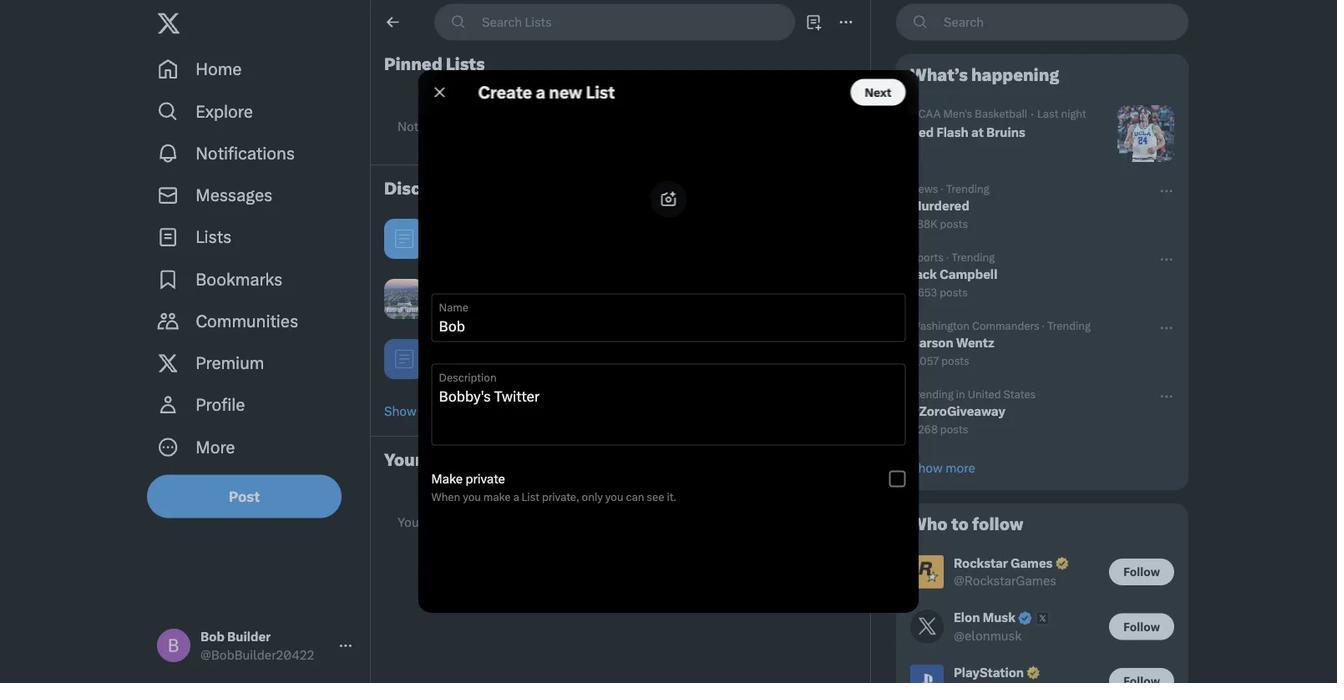 Task type: describe. For each thing, give the bounding box(es) containing it.
playstation
[[954, 665, 1024, 680]]

access
[[689, 119, 729, 134]]

builder
[[227, 629, 271, 645]]

posts inside trending in united states #zorogiveaway 1,268 posts
[[941, 423, 969, 436]]

united
[[968, 388, 1001, 401]]

new inside group
[[549, 82, 583, 102]]

communities link
[[147, 300, 363, 342]]

happening
[[972, 65, 1060, 85]]

show more for pinned
[[384, 404, 449, 419]]

messages link
[[147, 174, 363, 216]]

29.5k followers including @beebee880
[[471, 362, 667, 375]]

do,
[[697, 515, 715, 530]]

bob builder @bobbuilder20422
[[201, 629, 314, 663]]

@bobbuilder20422
[[201, 647, 314, 663]]

Search query text field
[[472, 5, 795, 40]]

more for what's
[[946, 460, 976, 475]]

news · trending murdered 388k posts
[[911, 182, 990, 230]]

wentz
[[957, 335, 995, 350]]

discover new lists
[[384, 179, 537, 199]]

who to follow section
[[897, 505, 1188, 683]]

private
[[466, 472, 505, 487]]

ncaa
[[911, 107, 941, 120]]

haven't
[[422, 515, 464, 530]]

rockstar games
[[954, 556, 1053, 571]]

follow for @rockstargames
[[1124, 565, 1160, 579]]

flash
[[937, 124, 969, 140]]

la news + community · 26 members
[[438, 282, 646, 297]]

1,653
[[911, 286, 938, 299]]

musk
[[983, 610, 1016, 625]]

lists down yet
[[498, 179, 537, 199]]

show more link for what's happening
[[897, 446, 1188, 490]]

#zorogiveaway
[[911, 404, 1006, 419]]

list inside make private when you make a list private, only you can see it.
[[522, 491, 540, 504]]

description
[[439, 371, 497, 384]]

your
[[384, 450, 422, 470]]

playstation link
[[954, 664, 1042, 682]]

lists up make
[[426, 450, 465, 470]]

create a new list group
[[0, 0, 1338, 683]]

states
[[1004, 388, 1036, 401]]

create a new list
[[478, 82, 615, 102]]

see inside make private when you make a list private, only you can see it.
[[647, 491, 665, 504]]

pinned
[[384, 54, 443, 74]]

murdered
[[911, 198, 970, 213]]

1 horizontal spatial list
[[586, 82, 615, 102]]

verified account image for @elonmusk
[[1018, 611, 1033, 626]]

see inside lists timeline element
[[461, 119, 481, 134]]

basketball
[[975, 107, 1028, 120]]

profile link
[[147, 384, 363, 426]]

· inside "la news + community · 26 members"
[[577, 283, 580, 296]]

local
[[438, 343, 470, 358]]

lists right favorite
[[644, 119, 671, 134]]

you haven't created or followed any lists. when you do, they'll show up here.
[[398, 515, 836, 530]]

messages
[[196, 185, 273, 205]]

who
[[911, 515, 948, 535]]

elon musk
[[954, 610, 1016, 625]]

red
[[911, 124, 934, 140]]

trending inside washington commanders · trending carson wentz 2,057 posts
[[1048, 319, 1091, 332]]

next
[[865, 85, 892, 99]]

post
[[229, 488, 260, 505]]

29.5k
[[471, 362, 501, 375]]

bruins
[[987, 124, 1026, 140]]

Bobby's Twitter text field
[[439, 388, 899, 438]]

verified account image for @rockstargames
[[1055, 556, 1070, 572]]

—
[[533, 119, 546, 134]]

follow button for @rockstargames
[[1110, 559, 1175, 585]]

Search Lists search field
[[434, 4, 795, 41]]

@beebee880
[[599, 362, 667, 375]]

community
[[503, 282, 573, 297]]

washington commanders · trending carson wentz 2,057 posts
[[911, 319, 1091, 367]]

premium link
[[147, 342, 363, 384]]

show more link for pinned lists
[[371, 389, 871, 433]]

follow button for @elonmusk
[[1110, 613, 1175, 640]]

trending inside trending in united states #zorogiveaway 1,268 posts
[[911, 388, 954, 401]]

sports
[[911, 251, 944, 264]]

can
[[626, 491, 644, 504]]

members
[[598, 283, 646, 296]]

created
[[467, 515, 510, 530]]

campbell
[[940, 267, 998, 282]]

pinned lists
[[384, 54, 485, 74]]

pin
[[549, 119, 567, 134]]

your
[[569, 119, 595, 134]]

private,
[[542, 491, 580, 504]]

make
[[484, 491, 511, 504]]

show
[[756, 515, 786, 530]]

bookmarks
[[196, 269, 283, 289]]

· inside "news · trending murdered 388k posts"
[[941, 182, 944, 195]]

@rockstargames
[[954, 574, 1057, 589]]

any
[[580, 515, 601, 530]]

communities
[[196, 311, 298, 331]]

26
[[583, 283, 596, 296]]

yet
[[512, 119, 530, 134]]

they'll
[[718, 515, 753, 530]]

new inside lists timeline element
[[460, 179, 495, 199]]

home
[[196, 59, 242, 79]]

verified account image inside playstation link
[[1026, 665, 1042, 681]]



Task type: locate. For each thing, give the bounding box(es) containing it.
0 vertical spatial follow button
[[1110, 559, 1175, 585]]

last
[[1038, 107, 1059, 120]]

Search query text field
[[934, 5, 1188, 40]]

lists
[[446, 54, 485, 74], [644, 119, 671, 134], [498, 179, 537, 199], [196, 227, 232, 247], [426, 450, 465, 470]]

· inside washington commanders · trending carson wentz 2,057 posts
[[1042, 319, 1045, 332]]

you
[[398, 515, 419, 530]]

premium
[[196, 353, 264, 373]]

trending left "in"
[[911, 388, 954, 401]]

Search search field
[[896, 4, 1189, 41]]

1 vertical spatial news
[[456, 282, 490, 297]]

new right discover
[[460, 179, 495, 199]]

0 vertical spatial more
[[420, 404, 449, 419]]

show
[[384, 404, 417, 419], [911, 460, 943, 475]]

rockstar games link
[[954, 555, 1070, 573]]

your lists
[[384, 450, 465, 470]]

2 vertical spatial verified account image
[[1026, 665, 1042, 681]]

local news
[[438, 343, 506, 358]]

2 horizontal spatial to
[[952, 515, 969, 535]]

0 horizontal spatial list
[[522, 491, 540, 504]]

posts inside "news · trending murdered 388k posts"
[[940, 217, 968, 230]]

1 vertical spatial verified account image
[[1018, 611, 1033, 626]]

you left do,
[[673, 515, 694, 530]]

· left 26
[[577, 283, 580, 296]]

trending inside sports · trending jack campbell 1,653 posts
[[952, 251, 995, 264]]

follow for @elonmusk
[[1124, 620, 1160, 634]]

1 horizontal spatial when
[[637, 515, 670, 530]]

show for what's
[[911, 460, 943, 475]]

trending inside "news · trending murdered 388k posts"
[[946, 182, 990, 195]]

lists down messages
[[196, 227, 232, 247]]

0 horizontal spatial when
[[432, 491, 461, 504]]

0 horizontal spatial to
[[446, 119, 458, 134]]

posts down murdered
[[940, 217, 968, 230]]

show more
[[384, 404, 449, 419], [911, 460, 976, 475]]

washington
[[911, 319, 970, 332]]

up
[[789, 515, 804, 530]]

1 vertical spatial list
[[522, 491, 540, 504]]

name
[[439, 301, 469, 314]]

verified account image right games
[[1055, 556, 1070, 572]]

0 horizontal spatial see
[[461, 119, 481, 134]]

2 follow button from the top
[[1110, 613, 1175, 640]]

verified account image
[[1055, 556, 1070, 572], [1018, 611, 1033, 626], [1026, 665, 1042, 681]]

trending up murdered
[[946, 182, 990, 195]]

to
[[446, 119, 458, 134], [674, 119, 686, 134], [952, 515, 969, 535]]

None text field
[[439, 318, 899, 335]]

ncaa men's basketball · last night red flash at bruins
[[911, 106, 1087, 140]]

more
[[420, 404, 449, 419], [946, 460, 976, 475]]

posts inside washington commanders · trending carson wentz 2,057 posts
[[942, 354, 970, 367]]

bob
[[201, 629, 225, 645]]

list up nothing to see here yet — pin your favorite lists to access them quickly. at the top of page
[[586, 82, 615, 102]]

1 horizontal spatial show more link
[[897, 446, 1188, 490]]

@rockstargames link
[[954, 573, 1057, 589]]

· up murdered
[[941, 182, 944, 195]]

· inside ncaa men's basketball · last night red flash at bruins
[[1031, 106, 1034, 121]]

you inside lists timeline element
[[673, 515, 694, 530]]

at
[[972, 124, 984, 140]]

2 horizontal spatial you
[[673, 515, 694, 530]]

make private when you make a list private, only you can see it.
[[432, 472, 677, 504]]

0 vertical spatial show more link
[[371, 389, 871, 433]]

rockstar
[[954, 556, 1008, 571]]

to right nothing
[[446, 119, 458, 134]]

when down it.
[[637, 515, 670, 530]]

follow
[[1124, 565, 1160, 579], [1124, 620, 1160, 634]]

you
[[463, 491, 481, 504], [606, 491, 624, 504], [673, 515, 694, 530]]

in
[[956, 388, 966, 401]]

see left it.
[[647, 491, 665, 504]]

only
[[582, 491, 603, 504]]

0 vertical spatial list
[[586, 82, 615, 102]]

commanders
[[972, 319, 1040, 332]]

1 vertical spatial show more link
[[897, 446, 1188, 490]]

0 horizontal spatial you
[[463, 491, 481, 504]]

+
[[492, 282, 500, 297]]

0 horizontal spatial more
[[420, 404, 449, 419]]

create
[[478, 82, 532, 102]]

more down #zorogiveaway
[[946, 460, 976, 475]]

0 horizontal spatial a
[[513, 491, 519, 504]]

show more link down @beebee880
[[371, 389, 871, 433]]

2 vertical spatial news
[[472, 343, 506, 358]]

see
[[461, 119, 481, 134], [647, 491, 665, 504]]

verified account image right musk
[[1018, 611, 1033, 626]]

0 vertical spatial follow
[[1124, 565, 1160, 579]]

post link
[[147, 475, 342, 518]]

verified account image right playstation
[[1026, 665, 1042, 681]]

· inside sports · trending jack campbell 1,653 posts
[[946, 251, 949, 264]]

playstation button
[[897, 654, 1188, 683]]

@elonmusk link
[[954, 628, 1022, 644]]

0 vertical spatial when
[[432, 491, 461, 504]]

posts inside sports · trending jack campbell 1,653 posts
[[940, 286, 968, 299]]

when inside make private when you make a list private, only you can see it.
[[432, 491, 461, 504]]

primary navigation
[[147, 48, 363, 468]]

1 horizontal spatial new
[[549, 82, 583, 102]]

notifications
[[196, 143, 295, 163]]

· left 'last'
[[1031, 106, 1034, 121]]

0 vertical spatial verified account image
[[1055, 556, 1070, 572]]

1 vertical spatial follow
[[1124, 620, 1160, 634]]

news inside "news · trending murdered 388k posts"
[[911, 182, 939, 195]]

next button
[[851, 79, 906, 106]]

see left here
[[461, 119, 481, 134]]

verified account image inside 'elon musk' link
[[1018, 611, 1033, 626]]

1 follow button from the top
[[1110, 559, 1175, 585]]

1,268
[[911, 423, 938, 436]]

nothing to see here yet — pin your favorite lists to access them quickly.
[[398, 119, 808, 134]]

· right commanders
[[1042, 319, 1045, 332]]

0 horizontal spatial show more link
[[371, 389, 871, 433]]

sports · trending jack campbell 1,653 posts
[[911, 251, 998, 299]]

2 follow from the top
[[1124, 620, 1160, 634]]

when
[[432, 491, 461, 504], [637, 515, 670, 530]]

trending up campbell
[[952, 251, 995, 264]]

verified account image inside rockstar games link
[[1055, 556, 1070, 572]]

0 vertical spatial show
[[384, 404, 417, 419]]

0 horizontal spatial show
[[384, 404, 417, 419]]

nothing
[[398, 119, 443, 134]]

0 horizontal spatial show more
[[384, 404, 449, 419]]

388k
[[911, 217, 938, 230]]

lists up create
[[446, 54, 485, 74]]

including
[[551, 362, 597, 375]]

a inside make private when you make a list private, only you can see it.
[[513, 491, 519, 504]]

1 horizontal spatial to
[[674, 119, 686, 134]]

0 horizontal spatial new
[[460, 179, 495, 199]]

1 vertical spatial show
[[911, 460, 943, 475]]

1 horizontal spatial more
[[946, 460, 976, 475]]

followed
[[528, 515, 577, 530]]

1 horizontal spatial a
[[536, 82, 546, 102]]

show down '1,268'
[[911, 460, 943, 475]]

when down make
[[432, 491, 461, 504]]

show more up your lists
[[384, 404, 449, 419]]

news for local news
[[472, 343, 506, 358]]

new up pin
[[549, 82, 583, 102]]

1 vertical spatial a
[[513, 491, 519, 504]]

explore link
[[147, 90, 363, 132]]

show more link up follow
[[897, 446, 1188, 490]]

show inside lists timeline element
[[384, 404, 417, 419]]

to right who
[[952, 515, 969, 535]]

lists timeline element
[[371, 0, 871, 683]]

follow
[[972, 515, 1024, 535]]

none text field inside create a new list group
[[439, 318, 899, 335]]

1 horizontal spatial show
[[911, 460, 943, 475]]

news for la news + community · 26 members
[[456, 282, 490, 297]]

bookmarks link
[[147, 258, 363, 300]]

to for nothing
[[446, 119, 458, 134]]

1 horizontal spatial you
[[606, 491, 624, 504]]

night
[[1061, 107, 1087, 120]]

you left can
[[606, 491, 624, 504]]

posts
[[940, 217, 968, 230], [940, 286, 968, 299], [942, 354, 970, 367], [941, 423, 969, 436]]

you down private
[[463, 491, 481, 504]]

0 vertical spatial a
[[536, 82, 546, 102]]

them
[[732, 119, 762, 134]]

show more down '1,268'
[[911, 460, 976, 475]]

a right make
[[513, 491, 519, 504]]

discover
[[384, 179, 457, 199]]

news up murdered
[[911, 182, 939, 195]]

carson
[[911, 335, 954, 350]]

create a new list dialog
[[0, 0, 1338, 683]]

trending in united states #zorogiveaway 1,268 posts
[[911, 388, 1036, 436]]

what's happening
[[911, 65, 1060, 85]]

1 vertical spatial new
[[460, 179, 495, 199]]

news left +
[[456, 282, 490, 297]]

to left the access
[[674, 119, 686, 134]]

1 horizontal spatial see
[[647, 491, 665, 504]]

who to follow
[[911, 515, 1024, 535]]

1 vertical spatial see
[[647, 491, 665, 504]]

profile
[[196, 395, 245, 415]]

lists inside primary navigation
[[196, 227, 232, 247]]

show for pinned
[[384, 404, 417, 419]]

followers
[[503, 362, 549, 375]]

more inside lists timeline element
[[420, 404, 449, 419]]

men's
[[944, 107, 973, 120]]

posts down #zorogiveaway
[[941, 423, 969, 436]]

to inside section
[[952, 515, 969, 535]]

here
[[484, 119, 510, 134]]

more down description
[[420, 404, 449, 419]]

show up your on the bottom left of page
[[384, 404, 417, 419]]

quickly.
[[764, 119, 808, 134]]

0 vertical spatial news
[[911, 182, 939, 195]]

0 vertical spatial see
[[461, 119, 481, 134]]

la
[[438, 282, 454, 297]]

show more for what's
[[911, 460, 976, 475]]

when inside lists timeline element
[[637, 515, 670, 530]]

1 horizontal spatial show more
[[911, 460, 976, 475]]

explore
[[196, 101, 253, 121]]

· right sports
[[946, 251, 949, 264]]

1 vertical spatial more
[[946, 460, 976, 475]]

new
[[549, 82, 583, 102], [460, 179, 495, 199]]

1 vertical spatial show more
[[911, 460, 976, 475]]

elon
[[954, 610, 980, 625]]

to for who
[[952, 515, 969, 535]]

or
[[513, 515, 525, 530]]

news up 29.5k
[[472, 343, 506, 358]]

1 vertical spatial when
[[637, 515, 670, 530]]

0 vertical spatial new
[[549, 82, 583, 102]]

posts down campbell
[[940, 286, 968, 299]]

2,057
[[911, 354, 939, 367]]

list up or
[[522, 491, 540, 504]]

more for pinned
[[420, 404, 449, 419]]

here.
[[807, 515, 836, 530]]

games
[[1011, 556, 1053, 571]]

1 vertical spatial follow button
[[1110, 613, 1175, 640]]

posts down wentz
[[942, 354, 970, 367]]

1 follow from the top
[[1124, 565, 1160, 579]]

home link
[[147, 48, 363, 90]]

0 vertical spatial show more
[[384, 404, 449, 419]]

trending right commanders
[[1048, 319, 1091, 332]]

a up '—'
[[536, 82, 546, 102]]

show more inside lists timeline element
[[384, 404, 449, 419]]



Task type: vqa. For each thing, say whether or not it's contained in the screenshot.
on
no



